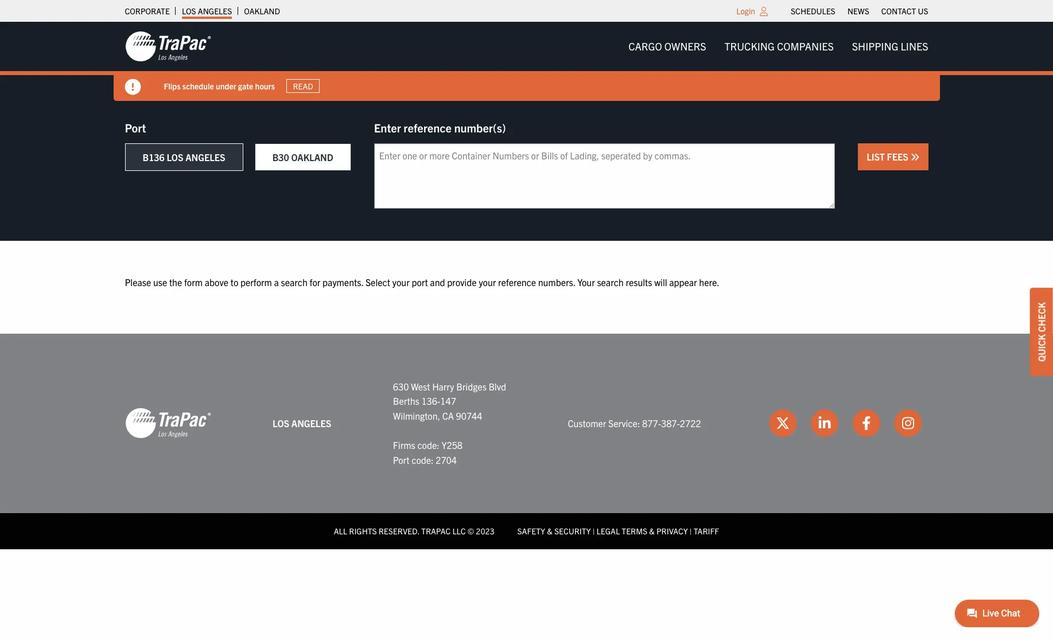 Task type: vqa. For each thing, say whether or not it's contained in the screenshot.
reference
yes



Task type: describe. For each thing, give the bounding box(es) containing it.
0 vertical spatial code:
[[418, 440, 440, 451]]

flips
[[164, 81, 181, 91]]

2722
[[680, 418, 701, 429]]

terms
[[622, 527, 648, 537]]

0 vertical spatial reference
[[404, 121, 452, 135]]

solid image
[[911, 153, 920, 162]]

tariff link
[[694, 527, 719, 537]]

all
[[334, 527, 347, 537]]

enter
[[374, 121, 401, 135]]

cargo owners link
[[619, 35, 716, 58]]

use
[[153, 277, 167, 288]]

here.
[[699, 277, 720, 288]]

customer service: 877-387-2722
[[568, 418, 701, 429]]

shipping lines link
[[843, 35, 938, 58]]

0 horizontal spatial los angeles
[[182, 6, 232, 16]]

all rights reserved. trapac llc © 2023
[[334, 527, 495, 537]]

trucking companies link
[[716, 35, 843, 58]]

appear
[[669, 277, 697, 288]]

read link
[[286, 79, 320, 93]]

login link
[[737, 6, 756, 16]]

rights
[[349, 527, 377, 537]]

corporate
[[125, 6, 170, 16]]

safety
[[518, 527, 545, 537]]

1 los angeles image from the top
[[125, 30, 211, 63]]

check
[[1036, 303, 1048, 332]]

2704
[[436, 454, 457, 466]]

2023
[[476, 527, 495, 537]]

schedules
[[791, 6, 836, 16]]

2 your from the left
[[479, 277, 496, 288]]

1 | from the left
[[593, 527, 595, 537]]

form
[[184, 277, 203, 288]]

reserved.
[[379, 527, 420, 537]]

banner containing cargo owners
[[0, 22, 1053, 101]]

0 vertical spatial los
[[182, 6, 196, 16]]

safety & security link
[[518, 527, 591, 537]]

quick check link
[[1030, 288, 1053, 376]]

cargo owners
[[629, 40, 706, 53]]

1 vertical spatial reference
[[498, 277, 536, 288]]

payments.
[[323, 277, 364, 288]]

Enter reference number(s) text field
[[374, 144, 835, 209]]

news link
[[848, 3, 870, 19]]

customer
[[568, 418, 606, 429]]

light image
[[760, 7, 768, 16]]

2 search from the left
[[597, 277, 624, 288]]

1 search from the left
[[281, 277, 308, 288]]

shipping
[[852, 40, 899, 53]]

west
[[411, 381, 430, 392]]

2 | from the left
[[690, 527, 692, 537]]

quick check
[[1036, 303, 1048, 362]]

login
[[737, 6, 756, 16]]

numbers.
[[538, 277, 576, 288]]

llc
[[453, 527, 466, 537]]

trucking
[[725, 40, 775, 53]]

safety & security | legal terms & privacy | tariff
[[518, 527, 719, 537]]

contact
[[882, 6, 916, 16]]

list fees
[[867, 151, 911, 162]]

your
[[578, 277, 595, 288]]

footer containing 630 west harry bridges blvd
[[0, 334, 1053, 550]]

and
[[430, 277, 445, 288]]

quick
[[1036, 335, 1048, 362]]

a
[[274, 277, 279, 288]]

630
[[393, 381, 409, 392]]

corporate link
[[125, 3, 170, 19]]

blvd
[[489, 381, 506, 392]]

1 & from the left
[[547, 527, 553, 537]]

schedules link
[[791, 3, 836, 19]]

136-
[[422, 396, 440, 407]]

number(s)
[[454, 121, 506, 135]]

147
[[440, 396, 456, 407]]

for
[[310, 277, 321, 288]]

provide
[[447, 277, 477, 288]]

bridges
[[456, 381, 487, 392]]

security
[[554, 527, 591, 537]]

to
[[231, 277, 238, 288]]

us
[[918, 6, 929, 16]]



Task type: locate. For each thing, give the bounding box(es) containing it.
schedule
[[182, 81, 214, 91]]

0 horizontal spatial port
[[125, 121, 146, 135]]

b30
[[272, 152, 289, 163]]

2 vertical spatial los
[[273, 418, 289, 429]]

harry
[[432, 381, 454, 392]]

| left legal
[[593, 527, 595, 537]]

flips schedule under gate hours
[[164, 81, 275, 91]]

menu bar containing cargo owners
[[619, 35, 938, 58]]

above
[[205, 277, 228, 288]]

select
[[366, 277, 390, 288]]

port inside firms code:  y258 port code:  2704
[[393, 454, 410, 466]]

&
[[547, 527, 553, 537], [649, 527, 655, 537]]

menu bar up shipping
[[785, 3, 935, 19]]

los angeles link
[[182, 3, 232, 19]]

0 vertical spatial angeles
[[198, 6, 232, 16]]

1 horizontal spatial los angeles
[[273, 418, 331, 429]]

0 horizontal spatial oakland
[[244, 6, 280, 16]]

1 vertical spatial oakland
[[291, 152, 333, 163]]

footer
[[0, 334, 1053, 550]]

reference left numbers.
[[498, 277, 536, 288]]

your right provide at top left
[[479, 277, 496, 288]]

1 horizontal spatial &
[[649, 527, 655, 537]]

angeles inside footer
[[292, 418, 331, 429]]

0 vertical spatial oakland
[[244, 6, 280, 16]]

wilmington,
[[393, 410, 440, 422]]

code: down firms
[[412, 454, 434, 466]]

your left port
[[392, 277, 410, 288]]

menu bar containing schedules
[[785, 3, 935, 19]]

b136 los angeles
[[143, 152, 225, 163]]

1 horizontal spatial search
[[597, 277, 624, 288]]

ca
[[442, 410, 454, 422]]

& right safety
[[547, 527, 553, 537]]

0 horizontal spatial your
[[392, 277, 410, 288]]

b30 oakland
[[272, 152, 333, 163]]

your
[[392, 277, 410, 288], [479, 277, 496, 288]]

contact us
[[882, 6, 929, 16]]

1 your from the left
[[392, 277, 410, 288]]

angeles
[[198, 6, 232, 16], [186, 152, 225, 163], [292, 418, 331, 429]]

b136
[[143, 152, 165, 163]]

code:
[[418, 440, 440, 451], [412, 454, 434, 466]]

reference
[[404, 121, 452, 135], [498, 277, 536, 288]]

2 & from the left
[[649, 527, 655, 537]]

results
[[626, 277, 652, 288]]

0 horizontal spatial |
[[593, 527, 595, 537]]

legal terms & privacy link
[[597, 527, 688, 537]]

port
[[412, 277, 428, 288]]

cargo
[[629, 40, 662, 53]]

solid image
[[125, 79, 141, 95]]

los angeles image
[[125, 30, 211, 63], [125, 408, 211, 440]]

1 horizontal spatial port
[[393, 454, 410, 466]]

port up b136
[[125, 121, 146, 135]]

1 vertical spatial port
[[393, 454, 410, 466]]

port
[[125, 121, 146, 135], [393, 454, 410, 466]]

gate
[[238, 81, 253, 91]]

0 horizontal spatial &
[[547, 527, 553, 537]]

menu bar down the light image
[[619, 35, 938, 58]]

under
[[216, 81, 236, 91]]

berths
[[393, 396, 419, 407]]

contact us link
[[882, 3, 929, 19]]

1 vertical spatial los angeles
[[273, 418, 331, 429]]

1 vertical spatial los
[[167, 152, 183, 163]]

0 vertical spatial los angeles image
[[125, 30, 211, 63]]

search right your
[[597, 277, 624, 288]]

oakland
[[244, 6, 280, 16], [291, 152, 333, 163]]

companies
[[777, 40, 834, 53]]

630 west harry bridges blvd berths 136-147 wilmington, ca 90744
[[393, 381, 506, 422]]

& right terms
[[649, 527, 655, 537]]

877-
[[642, 418, 661, 429]]

enter reference number(s)
[[374, 121, 506, 135]]

y258
[[442, 440, 463, 451]]

banner
[[0, 22, 1053, 101]]

|
[[593, 527, 595, 537], [690, 527, 692, 537]]

perform
[[241, 277, 272, 288]]

please
[[125, 277, 151, 288]]

owners
[[665, 40, 706, 53]]

1 vertical spatial angeles
[[186, 152, 225, 163]]

fees
[[887, 151, 909, 162]]

shipping lines
[[852, 40, 929, 53]]

privacy
[[657, 527, 688, 537]]

tariff
[[694, 527, 719, 537]]

list fees button
[[858, 144, 929, 170]]

lines
[[901, 40, 929, 53]]

hours
[[255, 81, 275, 91]]

oakland right b30
[[291, 152, 333, 163]]

trucking companies
[[725, 40, 834, 53]]

1 vertical spatial menu bar
[[619, 35, 938, 58]]

0 vertical spatial port
[[125, 121, 146, 135]]

©
[[468, 527, 474, 537]]

0 horizontal spatial search
[[281, 277, 308, 288]]

oakland link
[[244, 3, 280, 19]]

387-
[[661, 418, 680, 429]]

0 vertical spatial menu bar
[[785, 3, 935, 19]]

1 horizontal spatial |
[[690, 527, 692, 537]]

1 horizontal spatial your
[[479, 277, 496, 288]]

service:
[[608, 418, 640, 429]]

code: up 2704
[[418, 440, 440, 451]]

menu bar
[[785, 3, 935, 19], [619, 35, 938, 58]]

| left tariff link
[[690, 527, 692, 537]]

1 vertical spatial los angeles image
[[125, 408, 211, 440]]

oakland right los angeles link
[[244, 6, 280, 16]]

1 horizontal spatial oakland
[[291, 152, 333, 163]]

news
[[848, 6, 870, 16]]

will
[[655, 277, 667, 288]]

read
[[293, 81, 313, 91]]

2 los angeles image from the top
[[125, 408, 211, 440]]

firms code:  y258 port code:  2704
[[393, 440, 463, 466]]

port down firms
[[393, 454, 410, 466]]

firms
[[393, 440, 415, 451]]

search right a
[[281, 277, 308, 288]]

reference right enter
[[404, 121, 452, 135]]

list
[[867, 151, 885, 162]]

0 horizontal spatial reference
[[404, 121, 452, 135]]

90744
[[456, 410, 482, 422]]

1 horizontal spatial reference
[[498, 277, 536, 288]]

trapac
[[421, 527, 451, 537]]

1 vertical spatial code:
[[412, 454, 434, 466]]

0 vertical spatial los angeles
[[182, 6, 232, 16]]

legal
[[597, 527, 620, 537]]

the
[[169, 277, 182, 288]]

please use the form above to perform a search for payments. select your port and provide your reference numbers. your search results will appear here.
[[125, 277, 720, 288]]

2 vertical spatial angeles
[[292, 418, 331, 429]]



